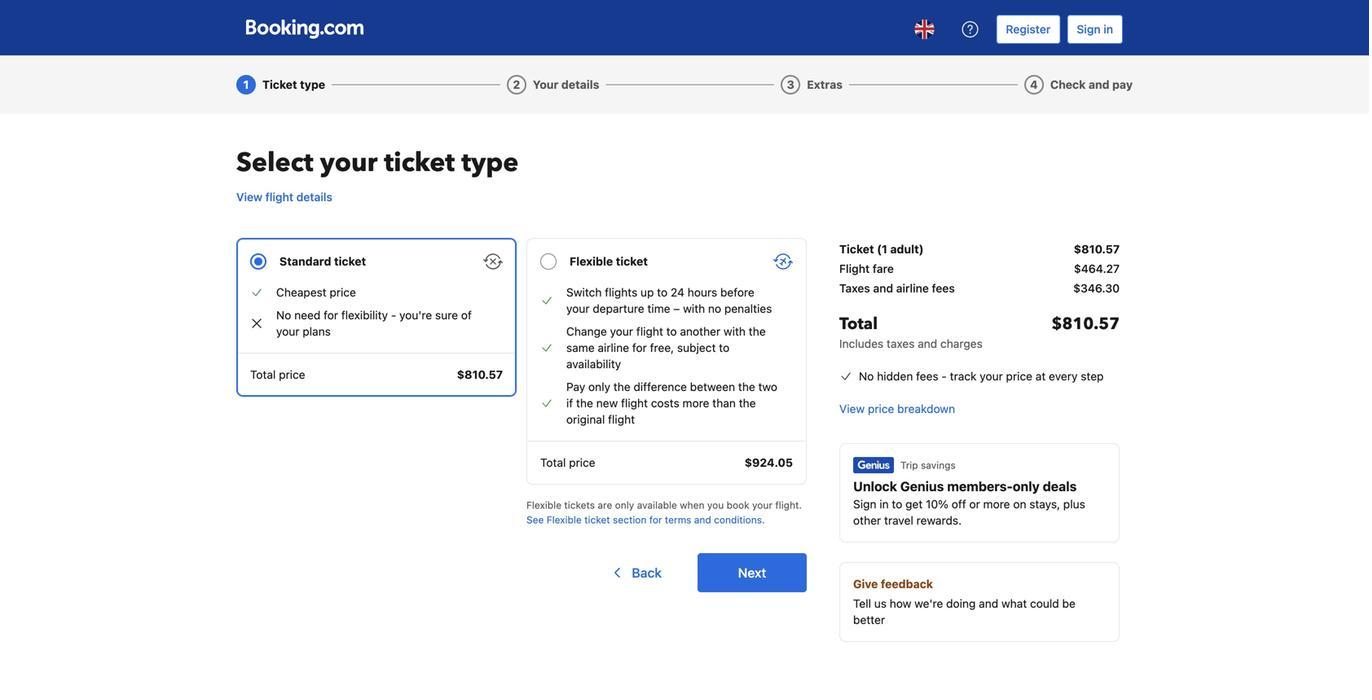 Task type: describe. For each thing, give the bounding box(es) containing it.
1 horizontal spatial sign
[[1077, 22, 1101, 36]]

more for only
[[984, 498, 1011, 511]]

- inside no need for flexibility - you're sure of your plans
[[391, 309, 396, 322]]

deals
[[1043, 479, 1077, 494]]

when
[[680, 500, 705, 511]]

stays,
[[1030, 498, 1061, 511]]

only for tickets
[[615, 500, 635, 511]]

(1
[[877, 243, 888, 256]]

and inside the flexible tickets are only available when you book your flight. see flexible ticket section for terms and conditions.
[[694, 514, 712, 526]]

difference
[[634, 380, 687, 394]]

tell
[[854, 597, 871, 611]]

hidden
[[877, 370, 913, 383]]

no
[[708, 302, 722, 316]]

for inside the flexible tickets are only available when you book your flight. see flexible ticket section for terms and conditions.
[[650, 514, 662, 526]]

the left the two
[[739, 380, 756, 394]]

penalties
[[725, 302, 772, 316]]

to right the subject
[[719, 341, 730, 355]]

airline inside change your flight to another with the same airline for free, subject to availability
[[598, 341, 629, 355]]

fees inside taxes and airline fees cell
[[932, 282, 955, 295]]

airline inside cell
[[897, 282, 929, 295]]

register link
[[997, 15, 1061, 44]]

travel
[[885, 514, 914, 527]]

same
[[567, 341, 595, 355]]

book
[[727, 500, 750, 511]]

how
[[890, 597, 912, 611]]

next
[[738, 565, 767, 581]]

every
[[1049, 370, 1078, 383]]

get
[[906, 498, 923, 511]]

if
[[567, 397, 573, 410]]

no hidden fees - track your price at every step
[[859, 370, 1104, 383]]

with inside change your flight to another with the same airline for free, subject to availability
[[724, 325, 746, 338]]

trip savings
[[901, 460, 956, 471]]

doing
[[947, 597, 976, 611]]

flexible tickets are only available when you book your flight. see flexible ticket section for terms and conditions.
[[527, 500, 802, 526]]

register
[[1006, 22, 1051, 36]]

1 vertical spatial type
[[462, 145, 519, 181]]

ticket (1 adult)
[[840, 243, 924, 256]]

trip
[[901, 460, 918, 471]]

switch
[[567, 286, 602, 299]]

only for genius
[[1013, 479, 1040, 494]]

and left pay
[[1089, 78, 1110, 91]]

unlock genius members-only deals sign in to get 10% off or more on stays, plus other travel rewards.
[[854, 479, 1086, 527]]

pay
[[1113, 78, 1133, 91]]

row containing total
[[840, 300, 1120, 359]]

tickets
[[564, 500, 595, 511]]

no for no need for flexibility - you're sure of your plans
[[276, 309, 291, 322]]

taxes
[[887, 337, 915, 351]]

1 vertical spatial fees
[[916, 370, 939, 383]]

$464.27
[[1074, 262, 1120, 276]]

taxes
[[840, 282, 870, 295]]

unlock
[[854, 479, 898, 494]]

plus
[[1064, 498, 1086, 511]]

change your flight to another with the same airline for free, subject to availability
[[567, 325, 766, 371]]

switch flights up to 24 hours before your departure time – with no penalties
[[567, 286, 772, 316]]

plans
[[303, 325, 331, 338]]

step
[[1081, 370, 1104, 383]]

charges
[[941, 337, 983, 351]]

1
[[243, 78, 249, 91]]

flight fare
[[840, 262, 894, 276]]

0 vertical spatial type
[[300, 78, 325, 91]]

total price for change your flight to another with the same airline for free, subject to availability
[[541, 456, 596, 470]]

see flexible ticket section for terms and conditions. link
[[527, 514, 765, 526]]

no for no hidden fees - track your price at every step
[[859, 370, 874, 383]]

only inside pay only the difference between the two if the new flight costs more than the original flight
[[589, 380, 611, 394]]

your inside the flexible tickets are only available when you book your flight. see flexible ticket section for terms and conditions.
[[752, 500, 773, 511]]

breakdown
[[898, 402, 956, 416]]

departure
[[593, 302, 645, 316]]

ticket for ticket (1 adult)
[[840, 243, 874, 256]]

flight fare cell
[[840, 261, 894, 277]]

details inside "button"
[[297, 190, 332, 204]]

track
[[950, 370, 977, 383]]

up
[[641, 286, 654, 299]]

before
[[721, 286, 755, 299]]

total price for no need for flexibility - you're sure of your plans
[[250, 368, 305, 382]]

or
[[970, 498, 981, 511]]

another
[[680, 325, 721, 338]]

genius
[[901, 479, 944, 494]]

$346.30 cell
[[1074, 280, 1120, 297]]

total cell
[[840, 313, 983, 352]]

standard ticket
[[280, 255, 366, 268]]

and inside give feedback tell us how we're doing and what could be better
[[979, 597, 999, 611]]

for inside no need for flexibility - you're sure of your plans
[[324, 309, 338, 322]]

extras
[[807, 78, 843, 91]]

select
[[236, 145, 314, 181]]

check
[[1051, 78, 1086, 91]]

better
[[854, 613, 885, 627]]

check and pay
[[1051, 78, 1133, 91]]

total for change your flight to another with the same airline for free, subject to availability
[[541, 456, 566, 470]]

available
[[637, 500, 677, 511]]

new
[[596, 397, 618, 410]]

at
[[1036, 370, 1046, 383]]

$810.57 cell for ticket (1 adult) cell
[[1074, 241, 1120, 258]]

and inside total includes taxes and charges
[[918, 337, 938, 351]]

for inside change your flight to another with the same airline for free, subject to availability
[[633, 341, 647, 355]]

row containing ticket (1 adult)
[[840, 238, 1120, 261]]

view price breakdown element
[[840, 401, 956, 417]]

$810.57 cell for total cell
[[1052, 313, 1120, 352]]

adult)
[[891, 243, 924, 256]]

$924.05
[[745, 456, 793, 470]]

flexibility
[[341, 309, 388, 322]]

$810.57 for total price
[[457, 368, 503, 382]]

you're
[[400, 309, 432, 322]]

to inside unlock genius members-only deals sign in to get 10% off or more on stays, plus other travel rewards.
[[892, 498, 903, 511]]

view price breakdown link
[[840, 401, 956, 417]]

flight down new on the bottom
[[608, 413, 635, 426]]

price inside view price breakdown element
[[868, 402, 895, 416]]

back
[[632, 565, 662, 581]]



Task type: vqa. For each thing, say whether or not it's contained in the screenshot.
only in Unlock Genius members-only deals Sign in to get 10% off or more on stays, plus other travel rewards.
yes



Task type: locate. For each thing, give the bounding box(es) containing it.
0 horizontal spatial details
[[297, 190, 332, 204]]

your down departure
[[610, 325, 634, 338]]

change
[[567, 325, 607, 338]]

1 horizontal spatial no
[[859, 370, 874, 383]]

fare
[[873, 262, 894, 276]]

1 horizontal spatial type
[[462, 145, 519, 181]]

cheapest
[[276, 286, 327, 299]]

and left what
[[979, 597, 999, 611]]

price down plans
[[279, 368, 305, 382]]

of
[[461, 309, 472, 322]]

more down between
[[683, 397, 710, 410]]

$810.57 cell
[[1074, 241, 1120, 258], [1052, 313, 1120, 352]]

cheapest price
[[276, 286, 356, 299]]

your right track
[[980, 370, 1003, 383]]

0 vertical spatial ticket
[[263, 78, 297, 91]]

pay
[[567, 380, 586, 394]]

2 vertical spatial for
[[650, 514, 662, 526]]

ticket (1 adult) cell
[[840, 241, 924, 258]]

flexible ticket
[[570, 255, 648, 268]]

ticket inside the flexible tickets are only available when you book your flight. see flexible ticket section for terms and conditions.
[[585, 514, 610, 526]]

availability
[[567, 357, 621, 371]]

0 vertical spatial more
[[683, 397, 710, 410]]

in down unlock
[[880, 498, 889, 511]]

0 horizontal spatial total
[[250, 368, 276, 382]]

subject
[[677, 341, 716, 355]]

details
[[562, 78, 600, 91], [297, 190, 332, 204]]

0 horizontal spatial type
[[300, 78, 325, 91]]

the right the if
[[576, 397, 593, 410]]

0 horizontal spatial total price
[[250, 368, 305, 382]]

1 vertical spatial in
[[880, 498, 889, 511]]

total price up tickets
[[541, 456, 596, 470]]

conditions.
[[714, 514, 765, 526]]

sure
[[435, 309, 458, 322]]

1 vertical spatial view
[[840, 402, 865, 416]]

your inside switch flights up to 24 hours before your departure time – with no penalties
[[567, 302, 590, 316]]

view
[[236, 190, 263, 204], [840, 402, 865, 416]]

0 vertical spatial sign
[[1077, 22, 1101, 36]]

0 vertical spatial view
[[236, 190, 263, 204]]

in inside unlock genius members-only deals sign in to get 10% off or more on stays, plus other travel rewards.
[[880, 498, 889, 511]]

to up travel
[[892, 498, 903, 511]]

1 horizontal spatial with
[[724, 325, 746, 338]]

details right your
[[562, 78, 600, 91]]

ticket for ticket type
[[263, 78, 297, 91]]

more
[[683, 397, 710, 410], [984, 498, 1011, 511]]

view down includes
[[840, 402, 865, 416]]

two
[[759, 380, 778, 394]]

more right or
[[984, 498, 1011, 511]]

on
[[1014, 498, 1027, 511]]

row containing flight fare
[[840, 261, 1120, 280]]

$810.57 up $464.27
[[1074, 243, 1120, 256]]

0 vertical spatial $810.57
[[1074, 243, 1120, 256]]

airline down adult)
[[897, 282, 929, 295]]

- left track
[[942, 370, 947, 383]]

fees up total includes taxes and charges
[[932, 282, 955, 295]]

–
[[674, 302, 680, 316]]

your
[[533, 78, 559, 91]]

we're
[[915, 597, 943, 611]]

table containing total
[[840, 238, 1120, 359]]

$464.27 cell
[[1074, 261, 1120, 277]]

1 horizontal spatial airline
[[897, 282, 929, 295]]

1 horizontal spatial for
[[633, 341, 647, 355]]

flight down select on the left top of page
[[266, 190, 294, 204]]

0 horizontal spatial more
[[683, 397, 710, 410]]

no inside no need for flexibility - you're sure of your plans
[[276, 309, 291, 322]]

your inside no need for flexibility - you're sure of your plans
[[276, 325, 300, 338]]

0 horizontal spatial view
[[236, 190, 263, 204]]

flexible for flexible ticket
[[570, 255, 613, 268]]

only up on
[[1013, 479, 1040, 494]]

1 horizontal spatial details
[[562, 78, 600, 91]]

view for view price breakdown
[[840, 402, 865, 416]]

your details
[[533, 78, 600, 91]]

4 row from the top
[[840, 300, 1120, 359]]

1 horizontal spatial only
[[615, 500, 635, 511]]

1 horizontal spatial ticket
[[840, 243, 874, 256]]

the inside change your flight to another with the same airline for free, subject to availability
[[749, 325, 766, 338]]

off
[[952, 498, 967, 511]]

flexible up see in the left bottom of the page
[[527, 500, 562, 511]]

flight
[[840, 262, 870, 276]]

flexible down tickets
[[547, 514, 582, 526]]

between
[[690, 380, 735, 394]]

24
[[671, 286, 685, 299]]

your
[[320, 145, 378, 181], [567, 302, 590, 316], [276, 325, 300, 338], [610, 325, 634, 338], [980, 370, 1003, 383], [752, 500, 773, 511]]

the down "penalties"
[[749, 325, 766, 338]]

0 horizontal spatial only
[[589, 380, 611, 394]]

total includes taxes and charges
[[840, 313, 983, 351]]

be
[[1063, 597, 1076, 611]]

fees
[[932, 282, 955, 295], [916, 370, 939, 383]]

for down "available"
[[650, 514, 662, 526]]

1 vertical spatial airline
[[598, 341, 629, 355]]

flight
[[266, 190, 294, 204], [637, 325, 664, 338], [621, 397, 648, 410], [608, 413, 635, 426]]

1 horizontal spatial view
[[840, 402, 865, 416]]

1 horizontal spatial total price
[[541, 456, 596, 470]]

total inside total includes taxes and charges
[[840, 313, 878, 335]]

see
[[527, 514, 544, 526]]

0 horizontal spatial -
[[391, 309, 396, 322]]

$810.57 down $346.30 cell
[[1052, 313, 1120, 335]]

fees right hidden
[[916, 370, 939, 383]]

2 horizontal spatial total
[[840, 313, 878, 335]]

need
[[294, 309, 321, 322]]

row
[[840, 238, 1120, 261], [840, 261, 1120, 280], [840, 280, 1120, 300], [840, 300, 1120, 359]]

2
[[513, 78, 520, 91]]

0 horizontal spatial in
[[880, 498, 889, 511]]

1 vertical spatial total
[[250, 368, 276, 382]]

and down fare
[[873, 282, 894, 295]]

4
[[1031, 78, 1038, 91]]

could
[[1031, 597, 1060, 611]]

for
[[324, 309, 338, 322], [633, 341, 647, 355], [650, 514, 662, 526]]

flight inside change your flight to another with the same airline for free, subject to availability
[[637, 325, 664, 338]]

includes
[[840, 337, 884, 351]]

what
[[1002, 597, 1027, 611]]

1 vertical spatial -
[[942, 370, 947, 383]]

flights
[[605, 286, 638, 299]]

than
[[713, 397, 736, 410]]

no left hidden
[[859, 370, 874, 383]]

us
[[875, 597, 887, 611]]

more inside unlock genius members-only deals sign in to get 10% off or more on stays, plus other travel rewards.
[[984, 498, 1011, 511]]

1 vertical spatial $810.57
[[1052, 313, 1120, 335]]

1 vertical spatial for
[[633, 341, 647, 355]]

0 horizontal spatial with
[[683, 302, 705, 316]]

and inside taxes and airline fees cell
[[873, 282, 894, 295]]

are
[[598, 500, 613, 511]]

give
[[854, 578, 878, 591]]

the right than
[[739, 397, 756, 410]]

sign in
[[1077, 22, 1114, 36]]

in
[[1104, 22, 1114, 36], [880, 498, 889, 511]]

2 horizontal spatial only
[[1013, 479, 1040, 494]]

only up section
[[615, 500, 635, 511]]

view flight details button
[[230, 183, 339, 212]]

flight up free,
[[637, 325, 664, 338]]

1 horizontal spatial more
[[984, 498, 1011, 511]]

no need for flexibility - you're sure of your plans
[[276, 309, 472, 338]]

view down select on the left top of page
[[236, 190, 263, 204]]

1 vertical spatial ticket
[[840, 243, 874, 256]]

more inside pay only the difference between the two if the new flight costs more than the original flight
[[683, 397, 710, 410]]

$810.57 cell up the step on the bottom right of page
[[1052, 313, 1120, 352]]

give feedback tell us how we're doing and what could be better
[[854, 578, 1076, 627]]

$810.57 down of
[[457, 368, 503, 382]]

0 vertical spatial details
[[562, 78, 600, 91]]

savings
[[921, 460, 956, 471]]

1 horizontal spatial total
[[541, 456, 566, 470]]

0 vertical spatial only
[[589, 380, 611, 394]]

1 vertical spatial more
[[984, 498, 1011, 511]]

pay only the difference between the two if the new flight costs more than the original flight
[[567, 380, 778, 426]]

1 vertical spatial with
[[724, 325, 746, 338]]

2 vertical spatial only
[[615, 500, 635, 511]]

to right the up
[[657, 286, 668, 299]]

flight inside "button"
[[266, 190, 294, 204]]

1 vertical spatial sign
[[854, 498, 877, 511]]

flight.
[[776, 500, 802, 511]]

1 vertical spatial flexible
[[527, 500, 562, 511]]

rewards.
[[917, 514, 962, 527]]

3 row from the top
[[840, 280, 1120, 300]]

only inside unlock genius members-only deals sign in to get 10% off or more on stays, plus other travel rewards.
[[1013, 479, 1040, 494]]

1 vertical spatial no
[[859, 370, 874, 383]]

with down "penalties"
[[724, 325, 746, 338]]

more for difference
[[683, 397, 710, 410]]

0 horizontal spatial for
[[324, 309, 338, 322]]

view inside "button"
[[236, 190, 263, 204]]

ticket up flight
[[840, 243, 874, 256]]

2 vertical spatial total
[[541, 456, 566, 470]]

1 vertical spatial total price
[[541, 456, 596, 470]]

your down need on the left of the page
[[276, 325, 300, 338]]

your right book
[[752, 500, 773, 511]]

the up new on the bottom
[[614, 380, 631, 394]]

sign up check and pay
[[1077, 22, 1101, 36]]

price up flexibility
[[330, 286, 356, 299]]

$346.30
[[1074, 282, 1120, 295]]

$810.57 for ticket (1 adult)
[[1074, 243, 1120, 256]]

hours
[[688, 286, 718, 299]]

2 row from the top
[[840, 261, 1120, 280]]

0 vertical spatial in
[[1104, 22, 1114, 36]]

sign
[[1077, 22, 1101, 36], [854, 498, 877, 511]]

2 vertical spatial flexible
[[547, 514, 582, 526]]

you
[[707, 500, 724, 511]]

0 vertical spatial total price
[[250, 368, 305, 382]]

2 horizontal spatial for
[[650, 514, 662, 526]]

$810.57
[[1074, 243, 1120, 256], [1052, 313, 1120, 335], [457, 368, 503, 382]]

airline up the availability
[[598, 341, 629, 355]]

type
[[300, 78, 325, 91], [462, 145, 519, 181]]

no left need on the left of the page
[[276, 309, 291, 322]]

booking.com logo image
[[246, 19, 364, 39], [246, 19, 364, 39]]

with inside switch flights up to 24 hours before your departure time – with no penalties
[[683, 302, 705, 316]]

0 vertical spatial flexible
[[570, 255, 613, 268]]

1 horizontal spatial in
[[1104, 22, 1114, 36]]

next button
[[698, 554, 807, 593]]

standard
[[280, 255, 331, 268]]

price down hidden
[[868, 402, 895, 416]]

ticket right 1
[[263, 78, 297, 91]]

with
[[683, 302, 705, 316], [724, 325, 746, 338]]

your down switch
[[567, 302, 590, 316]]

0 vertical spatial $810.57 cell
[[1074, 241, 1120, 258]]

your inside change your flight to another with the same airline for free, subject to availability
[[610, 325, 634, 338]]

genius image
[[854, 457, 894, 474], [854, 457, 894, 474]]

flexible for flexible tickets are only available when you book your flight. see flexible ticket section for terms and conditions.
[[527, 500, 562, 511]]

0 vertical spatial with
[[683, 302, 705, 316]]

time
[[648, 302, 671, 316]]

to inside switch flights up to 24 hours before your departure time – with no penalties
[[657, 286, 668, 299]]

- left you're
[[391, 309, 396, 322]]

other
[[854, 514, 881, 527]]

for up plans
[[324, 309, 338, 322]]

only inside the flexible tickets are only available when you book your flight. see flexible ticket section for terms and conditions.
[[615, 500, 635, 511]]

feedback
[[881, 578, 933, 591]]

the
[[749, 325, 766, 338], [614, 380, 631, 394], [739, 380, 756, 394], [576, 397, 593, 410], [739, 397, 756, 410]]

sign up other
[[854, 498, 877, 511]]

3
[[787, 78, 795, 91]]

price up tickets
[[569, 456, 596, 470]]

only up new on the bottom
[[589, 380, 611, 394]]

1 vertical spatial $810.57 cell
[[1052, 313, 1120, 352]]

0 horizontal spatial no
[[276, 309, 291, 322]]

only
[[589, 380, 611, 394], [1013, 479, 1040, 494], [615, 500, 635, 511]]

10%
[[926, 498, 949, 511]]

1 row from the top
[[840, 238, 1120, 261]]

total
[[840, 313, 878, 335], [250, 368, 276, 382], [541, 456, 566, 470]]

flight right new on the bottom
[[621, 397, 648, 410]]

0 vertical spatial for
[[324, 309, 338, 322]]

$810.57 cell up $464.27
[[1074, 241, 1120, 258]]

ticket inside ticket (1 adult) cell
[[840, 243, 874, 256]]

sign inside unlock genius members-only deals sign in to get 10% off or more on stays, plus other travel rewards.
[[854, 498, 877, 511]]

and down when
[[694, 514, 712, 526]]

0 vertical spatial no
[[276, 309, 291, 322]]

details down select on the left top of page
[[297, 190, 332, 204]]

in up pay
[[1104, 22, 1114, 36]]

row containing taxes and airline fees
[[840, 280, 1120, 300]]

members-
[[948, 479, 1013, 494]]

0 vertical spatial airline
[[897, 282, 929, 295]]

ticket type
[[263, 78, 325, 91]]

to up free,
[[667, 325, 677, 338]]

total price down plans
[[250, 368, 305, 382]]

taxes and airline fees cell
[[840, 280, 955, 297]]

0 vertical spatial -
[[391, 309, 396, 322]]

flexible up switch
[[570, 255, 613, 268]]

total for no need for flexibility - you're sure of your plans
[[250, 368, 276, 382]]

and right taxes
[[918, 337, 938, 351]]

None radio
[[236, 238, 517, 397], [527, 238, 807, 485], [236, 238, 517, 397], [527, 238, 807, 485]]

1 vertical spatial details
[[297, 190, 332, 204]]

0 vertical spatial total
[[840, 313, 878, 335]]

for left free,
[[633, 341, 647, 355]]

1 vertical spatial only
[[1013, 479, 1040, 494]]

with right –
[[683, 302, 705, 316]]

2 vertical spatial $810.57
[[457, 368, 503, 382]]

0 horizontal spatial sign
[[854, 498, 877, 511]]

your up view flight details
[[320, 145, 378, 181]]

sign in link
[[1067, 15, 1123, 44]]

view price breakdown
[[840, 402, 956, 416]]

1 horizontal spatial -
[[942, 370, 947, 383]]

select your ticket type
[[236, 145, 519, 181]]

0 horizontal spatial ticket
[[263, 78, 297, 91]]

price left 'at'
[[1006, 370, 1033, 383]]

table
[[840, 238, 1120, 359]]

0 horizontal spatial airline
[[598, 341, 629, 355]]

0 vertical spatial fees
[[932, 282, 955, 295]]

view for view flight details
[[236, 190, 263, 204]]



